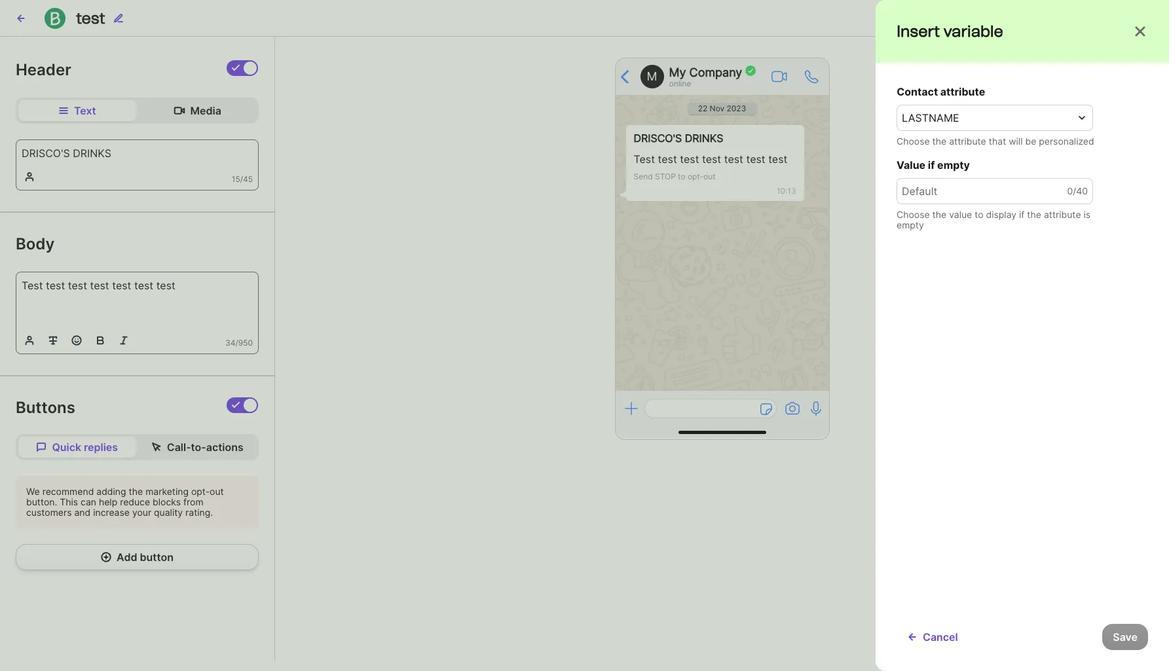 Task type: describe. For each thing, give the bounding box(es) containing it.
test for test test test test test test test send stop to opt-out 10:13
[[634, 153, 655, 166]]

button
[[140, 551, 174, 564]]

value if empty
[[897, 159, 970, 172]]

and
[[74, 507, 91, 518]]

contact attribute
[[897, 85, 985, 98]]

if inside choose the value to display if the attribute is empty
[[1019, 209, 1025, 220]]

10:13
[[777, 186, 796, 196]]

out inside 'test test test test test test test send stop to opt-out 10:13'
[[704, 172, 716, 181]]

increase
[[93, 507, 130, 518]]

lastname button
[[897, 105, 1093, 131]]

we
[[26, 486, 40, 497]]

media button
[[139, 100, 256, 121]]

attribute inside choose the value to display if the attribute is empty
[[1044, 209, 1081, 220]]

buttons
[[16, 398, 75, 417]]

34 / 950
[[225, 338, 253, 348]]

recommend
[[42, 486, 94, 497]]

my company online
[[669, 65, 743, 88]]

can
[[81, 497, 96, 508]]

contact
[[897, 85, 938, 98]]

online
[[669, 78, 691, 88]]

quick replies
[[52, 441, 118, 454]]

marketing
[[146, 486, 189, 497]]

choose for contact
[[897, 136, 930, 147]]

customers
[[26, 507, 72, 518]]

1 horizontal spatial drisco's drinks
[[634, 132, 724, 145]]

actions
[[206, 441, 244, 454]]

button.
[[26, 497, 57, 508]]

40
[[1077, 185, 1088, 197]]

insert
[[897, 22, 940, 41]]

/ inside insert variable 'dialog'
[[1073, 185, 1077, 197]]

nov
[[710, 104, 725, 113]]

that
[[989, 136, 1006, 147]]

m
[[647, 69, 657, 83]]

/ for drisco's drinks
[[240, 174, 243, 184]]

personalized
[[1039, 136, 1095, 147]]

blocks
[[153, 497, 181, 508]]

is
[[1084, 209, 1091, 220]]

be
[[1026, 136, 1037, 147]]

22 nov 2023
[[698, 104, 746, 113]]

950
[[238, 338, 253, 348]]

text
[[74, 104, 96, 117]]

1 horizontal spatial empty
[[938, 159, 970, 172]]

help
[[99, 497, 117, 508]]

the right 'display' at the right of page
[[1027, 209, 1042, 220]]

reduce
[[120, 497, 150, 508]]

your
[[132, 507, 151, 518]]

drisco's drinks inside text box
[[22, 147, 111, 160]]

Value if empty text field
[[897, 178, 1093, 204]]

0 / 40
[[1068, 185, 1088, 197]]

1 vertical spatial attribute
[[949, 136, 987, 147]]

choose for value
[[897, 209, 930, 220]]

edit template name image
[[113, 13, 124, 23]]

0 vertical spatial attribute
[[941, 85, 985, 98]]



Task type: locate. For each thing, give the bounding box(es) containing it.
0 vertical spatial /
[[240, 174, 243, 184]]

my
[[669, 65, 686, 79]]

drisco's inside text box
[[22, 147, 70, 160]]

test for test test test test test test test
[[22, 279, 43, 292]]

15
[[232, 174, 240, 184]]

drinks inside text box
[[73, 147, 111, 160]]

opt- inside 'test test test test test test test send stop to opt-out 10:13'
[[688, 172, 704, 181]]

the up your
[[129, 486, 143, 497]]

settings
[[985, 11, 1027, 25]]

to right value
[[975, 209, 984, 220]]

replies
[[84, 441, 118, 454]]

0 horizontal spatial /
[[235, 338, 238, 348]]

2 vertical spatial /
[[235, 338, 238, 348]]

save button for cancel button
[[1103, 624, 1148, 651]]

2 choose from the top
[[897, 209, 930, 220]]

cancel button
[[897, 624, 969, 651]]

1 horizontal spatial drinks
[[685, 132, 724, 145]]

0 vertical spatial drisco's
[[634, 132, 682, 145]]

1 horizontal spatial /
[[240, 174, 243, 184]]

choose the attribute that will be personalized
[[897, 136, 1095, 147]]

0 horizontal spatial drisco's
[[22, 147, 70, 160]]

1 vertical spatial empty
[[897, 219, 924, 231]]

0 vertical spatial drisco's drinks
[[634, 132, 724, 145]]

0 horizontal spatial empty
[[897, 219, 924, 231]]

save for cancel button's save button
[[1113, 631, 1138, 644]]

quick
[[52, 441, 81, 454]]

Rich Text Editor, main text field
[[16, 273, 258, 328]]

test down body
[[22, 279, 43, 292]]

empty
[[938, 159, 970, 172], [897, 219, 924, 231]]

add
[[117, 551, 137, 564]]

drisco's
[[634, 132, 682, 145], [22, 147, 70, 160]]

out right stop
[[704, 172, 716, 181]]

variable
[[944, 22, 1003, 41]]

lastname
[[902, 111, 960, 124]]

empty right the value
[[938, 159, 970, 172]]

test inside text box
[[22, 279, 43, 292]]

0 horizontal spatial drisco's drinks
[[22, 147, 111, 160]]

value
[[949, 209, 972, 220]]

quick replies button
[[18, 437, 136, 458]]

adding
[[96, 486, 126, 497]]

choose the value to display if the attribute is empty
[[897, 209, 1091, 231]]

insert variable dialog
[[876, 0, 1169, 672]]

this
[[60, 497, 78, 508]]

0 horizontal spatial if
[[928, 159, 935, 172]]

settings button
[[958, 5, 1038, 31]]

1 vertical spatial drisco's
[[22, 147, 70, 160]]

choose up the value
[[897, 136, 930, 147]]

out right from
[[210, 486, 224, 497]]

the inside we recommend adding the marketing opt-out button. this can help reduce blocks from customers and increase your quality rating.
[[129, 486, 143, 497]]

1 vertical spatial save
[[1113, 631, 1138, 644]]

test test test test test test test
[[22, 279, 175, 292]]

0 vertical spatial test
[[634, 153, 655, 166]]

0 vertical spatial out
[[704, 172, 716, 181]]

text button
[[18, 100, 136, 121]]

1 vertical spatial to
[[975, 209, 984, 220]]

drisco's down text button
[[22, 147, 70, 160]]

2023
[[727, 104, 746, 113]]

from
[[183, 497, 204, 508]]

drisco's drinks
[[634, 132, 724, 145], [22, 147, 111, 160]]

0 vertical spatial drinks
[[685, 132, 724, 145]]

1 vertical spatial if
[[1019, 209, 1025, 220]]

save button for settings button
[[1116, 5, 1162, 31]]

value
[[897, 159, 926, 172]]

1 vertical spatial out
[[210, 486, 224, 497]]

add button button
[[16, 545, 259, 571]]

attribute left that
[[949, 136, 987, 147]]

1 vertical spatial choose
[[897, 209, 930, 220]]

drisco's up stop
[[634, 132, 682, 145]]

test
[[76, 8, 105, 27], [658, 153, 677, 166], [680, 153, 699, 166], [702, 153, 721, 166], [724, 153, 744, 166], [746, 153, 766, 166], [769, 153, 788, 166], [46, 279, 65, 292], [68, 279, 87, 292], [90, 279, 109, 292], [112, 279, 131, 292], [134, 279, 153, 292], [156, 279, 175, 292]]

cancel
[[923, 631, 958, 644]]

we recommend adding the marketing opt-out button. this can help reduce blocks from customers and increase your quality rating.
[[26, 486, 224, 518]]

choose inside choose the value to display if the attribute is empty
[[897, 209, 930, 220]]

45
[[243, 174, 253, 184]]

22
[[698, 104, 708, 113]]

drinks down text
[[73, 147, 111, 160]]

empty left value
[[897, 219, 924, 231]]

choose
[[897, 136, 930, 147], [897, 209, 930, 220]]

0 vertical spatial save button
[[1116, 5, 1162, 31]]

0 horizontal spatial out
[[210, 486, 224, 497]]

1 horizontal spatial out
[[704, 172, 716, 181]]

/ for test test test test test test test
[[235, 338, 238, 348]]

save
[[1126, 11, 1151, 25], [1113, 631, 1138, 644]]

out
[[704, 172, 716, 181], [210, 486, 224, 497]]

company
[[690, 65, 743, 79]]

0 vertical spatial choose
[[897, 136, 930, 147]]

0 vertical spatial if
[[928, 159, 935, 172]]

1 vertical spatial /
[[1073, 185, 1077, 197]]

1 horizontal spatial opt-
[[688, 172, 704, 181]]

quality
[[154, 507, 183, 518]]

0
[[1068, 185, 1073, 197]]

1 horizontal spatial to
[[975, 209, 984, 220]]

0 vertical spatial opt-
[[688, 172, 704, 181]]

stop
[[655, 172, 676, 181]]

0 vertical spatial empty
[[938, 159, 970, 172]]

send
[[634, 172, 653, 181]]

test
[[634, 153, 655, 166], [22, 279, 43, 292]]

drinks down 22
[[685, 132, 724, 145]]

to-
[[191, 441, 206, 454]]

to inside choose the value to display if the attribute is empty
[[975, 209, 984, 220]]

add button
[[117, 551, 174, 564]]

drisco's drinks down 22
[[634, 132, 724, 145]]

opt- right stop
[[688, 172, 704, 181]]

15 / 45
[[232, 174, 253, 184]]

attribute up lastname
[[941, 85, 985, 98]]

/
[[240, 174, 243, 184], [1073, 185, 1077, 197], [235, 338, 238, 348]]

1 vertical spatial test
[[22, 279, 43, 292]]

display
[[986, 209, 1017, 220]]

0 horizontal spatial to
[[678, 172, 686, 181]]

1 vertical spatial drinks
[[73, 147, 111, 160]]

drisco's drinks down text button
[[22, 147, 111, 160]]

call-
[[167, 441, 191, 454]]

1 vertical spatial save button
[[1103, 624, 1148, 651]]

0 vertical spatial save
[[1126, 11, 1151, 25]]

test inside 'test test test test test test test send stop to opt-out 10:13'
[[634, 153, 655, 166]]

1 horizontal spatial if
[[1019, 209, 1025, 220]]

0 horizontal spatial opt-
[[191, 486, 210, 497]]

if right 'display' at the right of page
[[1019, 209, 1025, 220]]

opt- up rating.
[[191, 486, 210, 497]]

the left value
[[933, 209, 947, 220]]

34
[[225, 338, 235, 348]]

if
[[928, 159, 935, 172], [1019, 209, 1025, 220]]

to right stop
[[678, 172, 686, 181]]

the
[[933, 136, 947, 147], [933, 209, 947, 220], [1027, 209, 1042, 220], [129, 486, 143, 497]]

to inside 'test test test test test test test send stop to opt-out 10:13'
[[678, 172, 686, 181]]

will
[[1009, 136, 1023, 147]]

call-to-actions button
[[139, 437, 256, 458]]

header
[[16, 60, 71, 79]]

attribute left is
[[1044, 209, 1081, 220]]

0 horizontal spatial drinks
[[73, 147, 111, 160]]

test test test test test test test send stop to opt-out 10:13
[[634, 153, 796, 196]]

if right the value
[[928, 159, 935, 172]]

choose left value
[[897, 209, 930, 220]]

1 vertical spatial opt-
[[191, 486, 210, 497]]

opt-
[[688, 172, 704, 181], [191, 486, 210, 497]]

insert variable
[[897, 22, 1003, 41]]

0 horizontal spatial test
[[22, 279, 43, 292]]

body
[[16, 235, 55, 254]]

media
[[190, 104, 221, 117]]

empty inside choose the value to display if the attribute is empty
[[897, 219, 924, 231]]

back button image
[[16, 13, 26, 23]]

opt- inside we recommend adding the marketing opt-out button. this can help reduce blocks from customers and increase your quality rating.
[[191, 486, 210, 497]]

2 vertical spatial attribute
[[1044, 209, 1081, 220]]

0 vertical spatial to
[[678, 172, 686, 181]]

1 choose from the top
[[897, 136, 930, 147]]

drinks
[[685, 132, 724, 145], [73, 147, 111, 160]]

Rich Text Editor, main text field
[[16, 140, 258, 164]]

save for settings button's save button
[[1126, 11, 1151, 25]]

1 vertical spatial drisco's drinks
[[22, 147, 111, 160]]

1 horizontal spatial drisco's
[[634, 132, 682, 145]]

call-to-actions
[[167, 441, 244, 454]]

the up value if empty
[[933, 136, 947, 147]]

to
[[678, 172, 686, 181], [975, 209, 984, 220]]

rating.
[[185, 507, 213, 518]]

1 horizontal spatial test
[[634, 153, 655, 166]]

test up send
[[634, 153, 655, 166]]

out inside we recommend adding the marketing opt-out button. this can help reduce blocks from customers and increase your quality rating.
[[210, 486, 224, 497]]

save inside insert variable 'dialog'
[[1113, 631, 1138, 644]]

2 horizontal spatial /
[[1073, 185, 1077, 197]]

save button
[[1116, 5, 1162, 31], [1103, 624, 1148, 651]]

attribute
[[941, 85, 985, 98], [949, 136, 987, 147], [1044, 209, 1081, 220]]



Task type: vqa. For each thing, say whether or not it's contained in the screenshot.
OUT inside "Test test test test test test test Send STOP to opt-out 10:13"
yes



